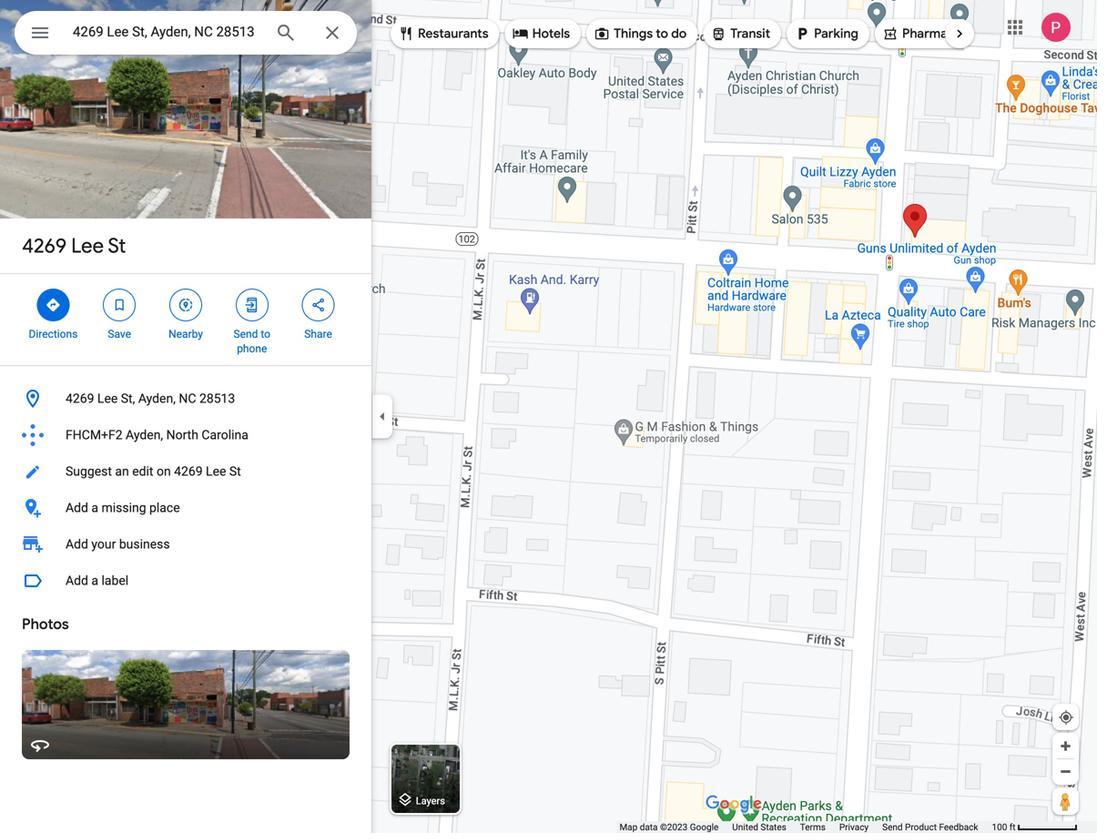 Task type: describe. For each thing, give the bounding box(es) containing it.
send for send to phone
[[234, 328, 258, 341]]

layers
[[416, 795, 445, 806]]

a for label
[[91, 573, 98, 588]]

photos
[[22, 615, 69, 634]]

suggest an edit on 4269 lee st
[[66, 464, 241, 479]]


[[512, 24, 529, 44]]


[[710, 24, 727, 44]]

map
[[619, 822, 638, 833]]

 transit
[[710, 24, 770, 44]]

send product feedback button
[[882, 821, 978, 833]]

united
[[732, 822, 758, 833]]

©2023
[[660, 822, 688, 833]]

edit
[[132, 464, 153, 479]]

add a label
[[66, 573, 129, 588]]

privacy
[[839, 822, 869, 833]]

product
[[905, 822, 937, 833]]

fhcm+f2 ayden, north carolina button
[[0, 417, 371, 453]]

add a label button
[[0, 563, 371, 599]]

4269 for 4269 lee st, ayden, nc 28513
[[66, 391, 94, 406]]

terms button
[[800, 821, 826, 833]]

business
[[119, 537, 170, 552]]

hotels
[[532, 25, 570, 42]]

0 vertical spatial st
[[108, 233, 126, 259]]

4269 lee st, ayden, nc 28513
[[66, 391, 235, 406]]

0 vertical spatial ayden,
[[138, 391, 176, 406]]

phone
[[237, 342, 267, 355]]


[[882, 24, 899, 44]]

nc
[[179, 391, 196, 406]]

 pharmacies
[[882, 24, 971, 44]]

st inside button
[[229, 464, 241, 479]]

show street view coverage image
[[1052, 788, 1079, 815]]

100
[[992, 822, 1007, 833]]

a for missing
[[91, 500, 98, 515]]

4269 inside "suggest an edit on 4269 lee st" button
[[174, 464, 203, 479]]


[[111, 295, 128, 315]]

 button
[[15, 11, 66, 58]]

google maps element
[[0, 0, 1097, 833]]

to inside ' things to do'
[[656, 25, 668, 42]]

fhcm+f2
[[66, 427, 123, 442]]

feedback
[[939, 822, 978, 833]]


[[244, 295, 260, 315]]


[[398, 24, 414, 44]]

available search options for this area region
[[377, 12, 1059, 56]]

terms
[[800, 822, 826, 833]]

4269 for 4269 lee st
[[22, 233, 67, 259]]

st,
[[121, 391, 135, 406]]



Task type: locate. For each thing, give the bounding box(es) containing it.
send inside "button"
[[882, 822, 903, 833]]

lee for st,
[[97, 391, 118, 406]]

0 vertical spatial add
[[66, 500, 88, 515]]

100 ft
[[992, 822, 1016, 833]]


[[310, 295, 326, 315]]

1 vertical spatial lee
[[97, 391, 118, 406]]

add a missing place
[[66, 500, 180, 515]]

add your business link
[[0, 526, 371, 563]]

north
[[166, 427, 198, 442]]

add for add a label
[[66, 573, 88, 588]]

add left label
[[66, 573, 88, 588]]

save
[[108, 328, 131, 341]]

add inside button
[[66, 573, 88, 588]]

data
[[640, 822, 658, 833]]

add a missing place button
[[0, 490, 371, 526]]

to left the do
[[656, 25, 668, 42]]

add inside button
[[66, 500, 88, 515]]

none field inside 4269 lee st, ayden, nc 28513 field
[[73, 21, 260, 43]]

0 horizontal spatial to
[[261, 328, 270, 341]]

0 vertical spatial to
[[656, 25, 668, 42]]

2 add from the top
[[66, 537, 88, 552]]

a
[[91, 500, 98, 515], [91, 573, 98, 588]]

2 vertical spatial lee
[[206, 464, 226, 479]]

 parking
[[794, 24, 859, 44]]

suggest
[[66, 464, 112, 479]]

st
[[108, 233, 126, 259], [229, 464, 241, 479]]

1 horizontal spatial st
[[229, 464, 241, 479]]

lee for st
[[71, 233, 104, 259]]

st down carolina
[[229, 464, 241, 479]]

send product feedback
[[882, 822, 978, 833]]

united states button
[[732, 821, 786, 833]]

0 horizontal spatial send
[[234, 328, 258, 341]]

google account: payton hansen  
(payton.hansen@adept.ai) image
[[1042, 13, 1071, 42]]

restaurants
[[418, 25, 489, 42]]

a inside button
[[91, 573, 98, 588]]

2 vertical spatial 4269
[[174, 464, 203, 479]]

1 horizontal spatial send
[[882, 822, 903, 833]]

4269 right on on the bottom left
[[174, 464, 203, 479]]

4269 lee st
[[22, 233, 126, 259]]

fhcm+f2 ayden, north carolina
[[66, 427, 248, 442]]

an
[[115, 464, 129, 479]]

1 vertical spatial to
[[261, 328, 270, 341]]

lee
[[71, 233, 104, 259], [97, 391, 118, 406], [206, 464, 226, 479]]


[[794, 24, 810, 44]]

privacy button
[[839, 821, 869, 833]]

4269 up fhcm+f2
[[66, 391, 94, 406]]

1 a from the top
[[91, 500, 98, 515]]

nearby
[[168, 328, 203, 341]]

4269 up 
[[22, 233, 67, 259]]

0 vertical spatial a
[[91, 500, 98, 515]]

ayden, right st,
[[138, 391, 176, 406]]

carolina
[[202, 427, 248, 442]]

ft
[[1009, 822, 1016, 833]]

transit
[[730, 25, 770, 42]]

1 vertical spatial a
[[91, 573, 98, 588]]

show your location image
[[1058, 709, 1074, 726]]

do
[[671, 25, 687, 42]]

states
[[761, 822, 786, 833]]

None field
[[73, 21, 260, 43]]

next page image
[[951, 25, 968, 42]]

 things to do
[[594, 24, 687, 44]]

your
[[91, 537, 116, 552]]

 hotels
[[512, 24, 570, 44]]

1 vertical spatial add
[[66, 537, 88, 552]]

2 vertical spatial add
[[66, 573, 88, 588]]

0 vertical spatial lee
[[71, 233, 104, 259]]

to up "phone"
[[261, 328, 270, 341]]

send to phone
[[234, 328, 270, 355]]

add your business
[[66, 537, 170, 552]]

missing
[[101, 500, 146, 515]]

4269
[[22, 233, 67, 259], [66, 391, 94, 406], [174, 464, 203, 479]]

zoom out image
[[1059, 765, 1072, 778]]

2 a from the top
[[91, 573, 98, 588]]

on
[[157, 464, 171, 479]]

4269 Lee St, Ayden, NC 28513 field
[[15, 11, 357, 55]]

send for send product feedback
[[882, 822, 903, 833]]

place
[[149, 500, 180, 515]]

4269 lee st main content
[[0, 0, 371, 833]]

add left your
[[66, 537, 88, 552]]

a left label
[[91, 573, 98, 588]]

to
[[656, 25, 668, 42], [261, 328, 270, 341]]


[[29, 20, 51, 46]]

collapse side panel image
[[372, 407, 392, 427]]

 search field
[[15, 11, 357, 58]]

1 vertical spatial ayden,
[[126, 427, 163, 442]]

united states
[[732, 822, 786, 833]]

1 vertical spatial st
[[229, 464, 241, 479]]

footer
[[619, 821, 992, 833]]

add for add a missing place
[[66, 500, 88, 515]]

send inside send to phone
[[234, 328, 258, 341]]

0 vertical spatial send
[[234, 328, 258, 341]]

 restaurants
[[398, 24, 489, 44]]

suggest an edit on 4269 lee st button
[[0, 453, 371, 490]]


[[594, 24, 610, 44]]

send
[[234, 328, 258, 341], [882, 822, 903, 833]]

ayden,
[[138, 391, 176, 406], [126, 427, 163, 442]]

st up  in the left of the page
[[108, 233, 126, 259]]

a inside button
[[91, 500, 98, 515]]

28513
[[199, 391, 235, 406]]

0 horizontal spatial st
[[108, 233, 126, 259]]

1 vertical spatial 4269
[[66, 391, 94, 406]]

directions
[[29, 328, 78, 341]]

actions for 4269 lee st region
[[0, 274, 371, 365]]

footer containing map data ©2023 google
[[619, 821, 992, 833]]


[[45, 295, 61, 315]]

google
[[690, 822, 719, 833]]

share
[[304, 328, 332, 341]]

parking
[[814, 25, 859, 42]]

label
[[101, 573, 129, 588]]

a left 'missing'
[[91, 500, 98, 515]]

1 horizontal spatial to
[[656, 25, 668, 42]]

add
[[66, 500, 88, 515], [66, 537, 88, 552], [66, 573, 88, 588]]

3 add from the top
[[66, 573, 88, 588]]

0 vertical spatial 4269
[[22, 233, 67, 259]]

zoom in image
[[1059, 739, 1072, 753]]

send left product on the bottom right of page
[[882, 822, 903, 833]]

1 vertical spatial send
[[882, 822, 903, 833]]

things
[[614, 25, 653, 42]]

send up "phone"
[[234, 328, 258, 341]]

pharmacies
[[902, 25, 971, 42]]

footer inside google maps element
[[619, 821, 992, 833]]

to inside send to phone
[[261, 328, 270, 341]]

100 ft button
[[992, 822, 1078, 833]]

4269 lee st, ayden, nc 28513 button
[[0, 381, 371, 417]]


[[178, 295, 194, 315]]

4269 inside 4269 lee st, ayden, nc 28513 button
[[66, 391, 94, 406]]

map data ©2023 google
[[619, 822, 719, 833]]

add for add your business
[[66, 537, 88, 552]]

ayden, up edit
[[126, 427, 163, 442]]

add down suggest
[[66, 500, 88, 515]]

1 add from the top
[[66, 500, 88, 515]]



Task type: vqa. For each thing, say whether or not it's contained in the screenshot.


